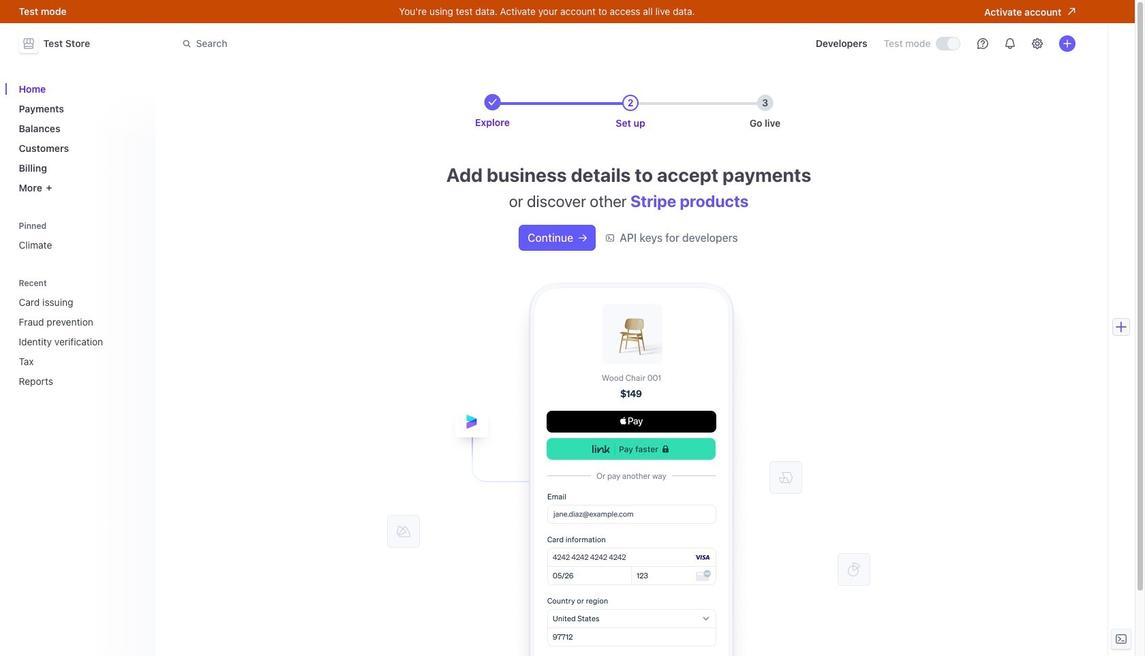 Task type: vqa. For each thing, say whether or not it's contained in the screenshot.
core navigation links element at the left top of the page
yes



Task type: describe. For each thing, give the bounding box(es) containing it.
Test mode checkbox
[[937, 38, 960, 50]]

settings image
[[1032, 38, 1043, 49]]

notifications image
[[1005, 38, 1016, 49]]

clear history image
[[133, 279, 142, 287]]

core navigation links element
[[13, 78, 147, 199]]

svg image
[[579, 234, 587, 242]]

Search text field
[[174, 31, 559, 56]]

pinned element
[[13, 217, 147, 256]]



Task type: locate. For each thing, give the bounding box(es) containing it.
2 recent element from the top
[[13, 291, 147, 393]]

edit pins image
[[133, 222, 142, 230]]

None search field
[[174, 31, 559, 56]]

recent element
[[13, 274, 147, 393], [13, 291, 147, 393]]

1 recent element from the top
[[13, 274, 147, 393]]

help image
[[978, 38, 989, 49]]



